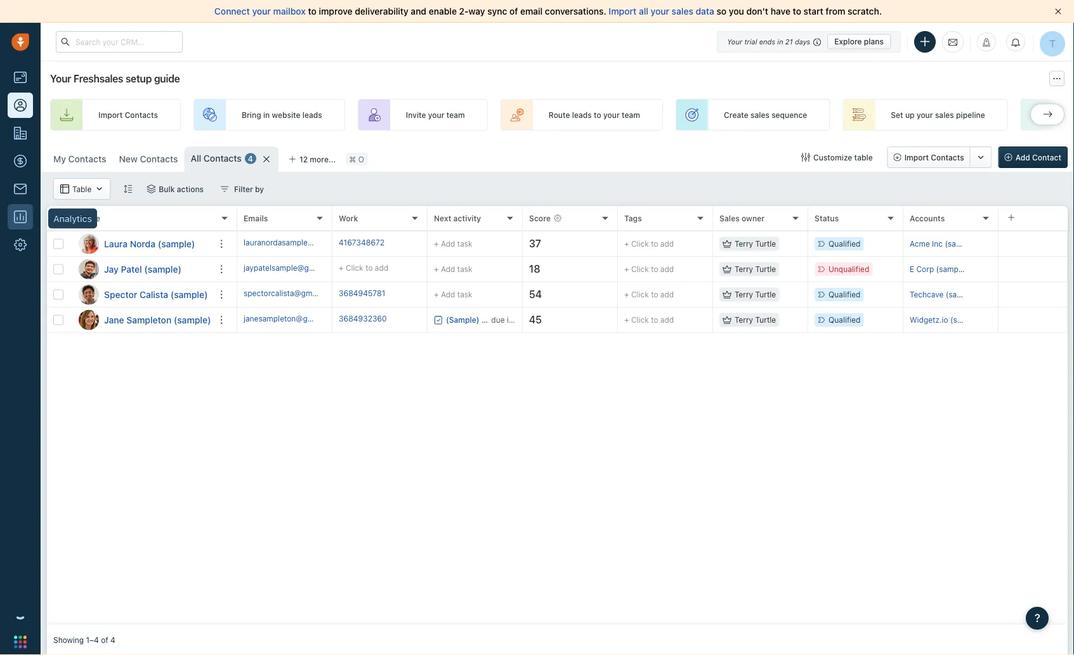 Task type: locate. For each thing, give the bounding box(es) containing it.
task for 18
[[457, 265, 473, 274]]

1 vertical spatial your
[[50, 73, 71, 85]]

(sample) down name column header
[[158, 239, 195, 249]]

0 vertical spatial + add task
[[434, 240, 473, 248]]

2 vertical spatial import
[[905, 153, 929, 162]]

o
[[358, 155, 364, 164]]

1 horizontal spatial sales
[[751, 110, 770, 119]]

1 horizontal spatial import contacts
[[905, 153, 964, 162]]

(sample) right the inc
[[945, 240, 977, 248]]

0 vertical spatial import
[[609, 6, 637, 17]]

0 vertical spatial import contacts
[[98, 110, 158, 119]]

1 qualified from the top
[[829, 240, 861, 248]]

3 + add task from the top
[[434, 290, 473, 299]]

grid containing 37
[[47, 205, 1068, 625]]

spector calista (sample)
[[104, 289, 208, 300]]

click for 37
[[631, 240, 649, 248]]

1 horizontal spatial in
[[778, 37, 784, 46]]

qualified for 45
[[829, 316, 861, 325]]

sync
[[488, 6, 507, 17]]

your right all
[[651, 6, 670, 17]]

task for 37
[[457, 240, 473, 248]]

3 task from the top
[[457, 290, 473, 299]]

2 terry from the top
[[735, 265, 753, 274]]

qualified for 37
[[829, 240, 861, 248]]

1 horizontal spatial team
[[622, 110, 640, 119]]

press space to select this row. row containing jay patel (sample)
[[47, 257, 237, 282]]

(sample) for e corp (sample)
[[937, 265, 968, 274]]

your left freshsales at the top left
[[50, 73, 71, 85]]

import contacts down setup
[[98, 110, 158, 119]]

guide
[[154, 73, 180, 85]]

click for 45
[[631, 316, 649, 325]]

techcave (sample) link
[[910, 290, 978, 299]]

create
[[724, 110, 749, 119]]

1 vertical spatial qualified
[[829, 290, 861, 299]]

2 vertical spatial task
[[457, 290, 473, 299]]

sales left pipeline
[[935, 110, 954, 119]]

add for 54
[[441, 290, 455, 299]]

1 horizontal spatial leads
[[572, 110, 592, 119]]

sales
[[720, 214, 740, 223]]

accounts
[[910, 214, 945, 223]]

patel
[[121, 264, 142, 274]]

leads
[[303, 110, 322, 119], [572, 110, 592, 119]]

actions
[[177, 185, 204, 194]]

set up your sales pipeline link
[[843, 99, 1008, 131]]

2 qualified from the top
[[829, 290, 861, 299]]

2 horizontal spatial import
[[905, 153, 929, 162]]

sampleton
[[127, 315, 171, 325]]

turtle for 37
[[756, 240, 776, 248]]

set
[[891, 110, 904, 119]]

4 + click to add from the top
[[625, 316, 674, 325]]

0 vertical spatial qualified
[[829, 240, 861, 248]]

your
[[727, 37, 743, 46], [50, 73, 71, 85]]

3 terry turtle from the top
[[735, 290, 776, 299]]

container_wx8msf4aqz5i3rn1 image
[[802, 153, 810, 162], [220, 185, 229, 194], [434, 316, 443, 325]]

container_wx8msf4aqz5i3rn1 image
[[60, 185, 69, 194], [95, 185, 104, 194], [147, 185, 156, 194], [723, 240, 732, 248], [723, 265, 732, 274], [723, 290, 732, 299], [723, 316, 732, 325]]

jaypatelsample@gmail.com
[[244, 264, 341, 273]]

0 horizontal spatial your
[[50, 73, 71, 85]]

import down your freshsales setup guide on the top of the page
[[98, 110, 123, 119]]

your left mailbox on the top
[[252, 6, 271, 17]]

0 horizontal spatial leads
[[303, 110, 322, 119]]

name column header
[[72, 206, 237, 232]]

1 task from the top
[[457, 240, 473, 248]]

⌘
[[349, 155, 356, 164]]

explore plans
[[835, 37, 884, 46]]

conversations.
[[545, 6, 607, 17]]

container_wx8msf4aqz5i3rn1 image inside the filter by button
[[220, 185, 229, 194]]

1 vertical spatial import contacts
[[905, 153, 964, 162]]

(sample) right calista
[[171, 289, 208, 300]]

1 horizontal spatial of
[[510, 6, 518, 17]]

1 row group from the left
[[47, 232, 237, 333]]

filter by
[[234, 185, 264, 194]]

deliverability
[[355, 6, 409, 17]]

1 vertical spatial task
[[457, 265, 473, 274]]

import inside button
[[905, 153, 929, 162]]

name row
[[47, 206, 237, 232]]

of
[[510, 6, 518, 17], [101, 636, 108, 645]]

scratch.
[[848, 6, 882, 17]]

2 vertical spatial qualified
[[829, 316, 861, 325]]

+ click to add
[[625, 240, 674, 248], [625, 265, 674, 274], [625, 290, 674, 299], [625, 316, 674, 325]]

4 terry turtle from the top
[[735, 316, 776, 325]]

corp
[[917, 265, 934, 274]]

+ add task for 37
[[434, 240, 473, 248]]

widgetz.io (sample) link
[[910, 316, 982, 325]]

4 turtle from the top
[[756, 316, 776, 325]]

invite your team link
[[358, 99, 488, 131]]

press space to select this row. row containing 45
[[237, 308, 1068, 333]]

container_wx8msf4aqz5i3rn1 image inside customize table button
[[802, 153, 810, 162]]

add
[[1016, 153, 1031, 162], [441, 240, 455, 248], [441, 265, 455, 274], [441, 290, 455, 299]]

54
[[529, 289, 542, 301]]

jay patel (sample)
[[104, 264, 181, 274]]

4 up the filter by
[[248, 154, 253, 163]]

trial
[[745, 37, 758, 46]]

1 + click to add from the top
[[625, 240, 674, 248]]

contacts inside button
[[931, 153, 964, 162]]

in
[[778, 37, 784, 46], [263, 110, 270, 119]]

+ add task for 54
[[434, 290, 473, 299]]

contacts down set up your sales pipeline
[[931, 153, 964, 162]]

janesampleton@gmail.com 3684932360
[[244, 314, 387, 323]]

1 turtle from the top
[[756, 240, 776, 248]]

in right bring
[[263, 110, 270, 119]]

0 vertical spatial your
[[727, 37, 743, 46]]

0 horizontal spatial container_wx8msf4aqz5i3rn1 image
[[220, 185, 229, 194]]

3 cell from the top
[[999, 282, 1068, 307]]

12 more...
[[299, 155, 336, 164]]

from
[[826, 6, 846, 17]]

4 cell from the top
[[999, 308, 1068, 333]]

import left all
[[609, 6, 637, 17]]

spectorcalista@gmail.com link
[[244, 288, 338, 302]]

have
[[771, 6, 791, 17]]

leads right website
[[303, 110, 322, 119]]

acme
[[910, 240, 930, 248]]

1 vertical spatial container_wx8msf4aqz5i3rn1 image
[[220, 185, 229, 194]]

4167348672
[[339, 238, 385, 247]]

1 vertical spatial import
[[98, 110, 123, 119]]

add for 18
[[441, 265, 455, 274]]

sales right "create"
[[751, 110, 770, 119]]

2 cell from the top
[[999, 257, 1068, 282]]

0 horizontal spatial 4
[[110, 636, 115, 645]]

import contacts inside button
[[905, 153, 964, 162]]

(sample) up spector calista (sample)
[[144, 264, 181, 274]]

add inside add contact button
[[1016, 153, 1031, 162]]

contacts down setup
[[125, 110, 158, 119]]

3 qualified from the top
[[829, 316, 861, 325]]

1 cell from the top
[[999, 232, 1068, 256]]

0 horizontal spatial import
[[98, 110, 123, 119]]

add contact
[[1016, 153, 1062, 162]]

1 terry turtle from the top
[[735, 240, 776, 248]]

contacts right my
[[68, 154, 106, 164]]

next activity
[[434, 214, 481, 223]]

way
[[469, 6, 485, 17]]

1 vertical spatial + add task
[[434, 265, 473, 274]]

2 row group from the left
[[237, 232, 1068, 333]]

press space to select this row. row
[[47, 232, 237, 257], [237, 232, 1068, 257], [47, 257, 237, 282], [237, 257, 1068, 282], [47, 282, 237, 308], [237, 282, 1068, 308], [47, 308, 237, 333], [237, 308, 1068, 333]]

add
[[661, 240, 674, 248], [375, 264, 389, 273], [661, 265, 674, 274], [661, 290, 674, 299], [661, 316, 674, 325]]

so
[[717, 6, 727, 17]]

contacts right the all
[[204, 153, 242, 164]]

4 inside all contacts 4
[[248, 154, 253, 163]]

2 + add task from the top
[[434, 265, 473, 274]]

21
[[786, 37, 793, 46]]

of right the sync
[[510, 6, 518, 17]]

1 leads from the left
[[303, 110, 322, 119]]

press space to select this row. row containing jane sampleton (sample)
[[47, 308, 237, 333]]

your right up
[[917, 110, 933, 119]]

your
[[252, 6, 271, 17], [651, 6, 670, 17], [428, 110, 445, 119], [604, 110, 620, 119], [917, 110, 933, 119]]

lauranordasample@gmail.com
[[244, 238, 352, 247]]

2 vertical spatial container_wx8msf4aqz5i3rn1 image
[[434, 316, 443, 325]]

0 vertical spatial 4
[[248, 154, 253, 163]]

(sample) right corp
[[937, 265, 968, 274]]

create sales sequence link
[[676, 99, 830, 131]]

4167348672 link
[[339, 237, 385, 251]]

in left 21
[[778, 37, 784, 46]]

import for import contacts button
[[905, 153, 929, 162]]

2 terry turtle from the top
[[735, 265, 776, 274]]

1 horizontal spatial 4
[[248, 154, 253, 163]]

cell
[[999, 232, 1068, 256], [999, 257, 1068, 282], [999, 282, 1068, 307], [999, 308, 1068, 333]]

team
[[447, 110, 465, 119], [622, 110, 640, 119]]

4 terry from the top
[[735, 316, 753, 325]]

terry for 37
[[735, 240, 753, 248]]

table
[[72, 185, 92, 194]]

email image
[[949, 37, 958, 47]]

0 vertical spatial container_wx8msf4aqz5i3rn1 image
[[802, 153, 810, 162]]

1 + add task from the top
[[434, 240, 473, 248]]

sales left "data"
[[672, 6, 694, 17]]

(sample) for laura norda (sample)
[[158, 239, 195, 249]]

2 turtle from the top
[[756, 265, 776, 274]]

2 task from the top
[[457, 265, 473, 274]]

activity
[[454, 214, 481, 223]]

container_wx8msf4aqz5i3rn1 image inside bulk actions button
[[147, 185, 156, 194]]

work
[[339, 214, 358, 223]]

import contacts
[[98, 110, 158, 119], [905, 153, 964, 162]]

add for 18
[[661, 265, 674, 274]]

add for 45
[[661, 316, 674, 325]]

2 vertical spatial + add task
[[434, 290, 473, 299]]

1 vertical spatial 4
[[110, 636, 115, 645]]

jay
[[104, 264, 119, 274]]

don't
[[747, 6, 769, 17]]

import all your sales data link
[[609, 6, 717, 17]]

filter
[[234, 185, 253, 194]]

next
[[434, 214, 451, 223]]

(sample) for jay patel (sample)
[[144, 264, 181, 274]]

contacts
[[125, 110, 158, 119], [931, 153, 964, 162], [204, 153, 242, 164], [68, 154, 106, 164], [140, 154, 178, 164]]

1 horizontal spatial container_wx8msf4aqz5i3rn1 image
[[434, 316, 443, 325]]

leads right route
[[572, 110, 592, 119]]

3 turtle from the top
[[756, 290, 776, 299]]

(sample) right sampleton
[[174, 315, 211, 325]]

0 horizontal spatial of
[[101, 636, 108, 645]]

+ click to add for 45
[[625, 316, 674, 325]]

(sample) down techcave (sample) link
[[951, 316, 982, 325]]

0 vertical spatial task
[[457, 240, 473, 248]]

bring in website leads link
[[194, 99, 345, 131]]

grid
[[47, 205, 1068, 625]]

press space to select this row. row containing 18
[[237, 257, 1068, 282]]

4 right 1–4
[[110, 636, 115, 645]]

row group
[[47, 232, 237, 333], [237, 232, 1068, 333]]

+
[[625, 240, 629, 248], [434, 240, 439, 248], [339, 264, 344, 273], [625, 265, 629, 274], [434, 265, 439, 274], [625, 290, 629, 299], [434, 290, 439, 299], [625, 316, 629, 325]]

1 terry from the top
[[735, 240, 753, 248]]

task for 54
[[457, 290, 473, 299]]

0 horizontal spatial import contacts
[[98, 110, 158, 119]]

data
[[696, 6, 715, 17]]

press space to select this row. row containing spector calista (sample)
[[47, 282, 237, 308]]

of right 1–4
[[101, 636, 108, 645]]

laura
[[104, 239, 128, 249]]

container_wx8msf4aqz5i3rn1 image for customize table button
[[802, 153, 810, 162]]

cell for 54
[[999, 282, 1068, 307]]

widgetz.io
[[910, 316, 949, 325]]

spector calista (sample) link
[[104, 288, 208, 301]]

your left trial
[[727, 37, 743, 46]]

1 horizontal spatial your
[[727, 37, 743, 46]]

add for 37
[[441, 240, 455, 248]]

plans
[[864, 37, 884, 46]]

+ click to add for 54
[[625, 290, 674, 299]]

2 horizontal spatial container_wx8msf4aqz5i3rn1 image
[[802, 153, 810, 162]]

terry
[[735, 240, 753, 248], [735, 265, 753, 274], [735, 290, 753, 299], [735, 316, 753, 325]]

1 vertical spatial in
[[263, 110, 270, 119]]

status
[[815, 214, 839, 223]]

import contacts down set up your sales pipeline
[[905, 153, 964, 162]]

acme inc (sample) link
[[910, 240, 977, 248]]

press space to select this row. row containing 54
[[237, 282, 1068, 308]]

your right route
[[604, 110, 620, 119]]

18
[[529, 263, 540, 275]]

3 + click to add from the top
[[625, 290, 674, 299]]

0 horizontal spatial team
[[447, 110, 465, 119]]

3 terry from the top
[[735, 290, 753, 299]]

import down up
[[905, 153, 929, 162]]

tags
[[625, 214, 642, 223]]

0 vertical spatial in
[[778, 37, 784, 46]]

2 + click to add from the top
[[625, 265, 674, 274]]

press space to select this row. row containing laura norda (sample)
[[47, 232, 237, 257]]



Task type: describe. For each thing, give the bounding box(es) containing it.
connect your mailbox to improve deliverability and enable 2-way sync of email conversations. import all your sales data so you don't have to start from scratch.
[[214, 6, 882, 17]]

connect your mailbox link
[[214, 6, 308, 17]]

lauranordasample@gmail.com link
[[244, 237, 352, 251]]

+ click to add for 18
[[625, 265, 674, 274]]

explore plans link
[[828, 34, 891, 49]]

website
[[272, 110, 301, 119]]

3684932360
[[339, 314, 387, 323]]

bring in website leads
[[242, 110, 322, 119]]

your for your trial ends in 21 days
[[727, 37, 743, 46]]

import contacts for import contacts button
[[905, 153, 964, 162]]

spectorcalista@gmail.com 3684945781
[[244, 289, 385, 298]]

acme inc (sample)
[[910, 240, 977, 248]]

qualified for 54
[[829, 290, 861, 299]]

terry for 54
[[735, 290, 753, 299]]

2-
[[459, 6, 469, 17]]

your freshsales setup guide
[[50, 73, 180, 85]]

table button
[[53, 178, 111, 200]]

e
[[910, 265, 915, 274]]

bring
[[242, 110, 261, 119]]

sales owner
[[720, 214, 765, 223]]

import for "import contacts" link at the top left
[[98, 110, 123, 119]]

(sample) for acme inc (sample)
[[945, 240, 977, 248]]

route
[[549, 110, 570, 119]]

showing 1–4 of 4
[[53, 636, 115, 645]]

terry turtle for 54
[[735, 290, 776, 299]]

import contacts button
[[888, 147, 971, 168]]

j image
[[79, 259, 99, 280]]

improve
[[319, 6, 353, 17]]

jane
[[104, 315, 124, 325]]

all contacts 4
[[191, 153, 253, 164]]

terry turtle for 37
[[735, 240, 776, 248]]

(sample) up widgetz.io (sample) link
[[946, 290, 978, 299]]

set up your sales pipeline
[[891, 110, 985, 119]]

your right invite
[[428, 110, 445, 119]]

filter by button
[[212, 178, 272, 200]]

add contact button
[[999, 147, 1068, 168]]

norda
[[130, 239, 156, 249]]

0 horizontal spatial in
[[263, 110, 270, 119]]

bulk
[[159, 185, 175, 194]]

bulk actions button
[[139, 178, 212, 200]]

0 horizontal spatial sales
[[672, 6, 694, 17]]

janesampleton@gmail.com link
[[244, 313, 340, 327]]

l image
[[79, 234, 99, 254]]

2 leads from the left
[[572, 110, 592, 119]]

+ click to add for 37
[[625, 240, 674, 248]]

days
[[795, 37, 811, 46]]

terry for 45
[[735, 316, 753, 325]]

cell for 45
[[999, 308, 1068, 333]]

more...
[[310, 155, 336, 164]]

all
[[639, 6, 649, 17]]

style_myh0__igzzd8unmi image
[[123, 185, 132, 194]]

by
[[255, 185, 264, 194]]

container_wx8msf4aqz5i3rn1 image for the filter by button
[[220, 185, 229, 194]]

ends
[[760, 37, 776, 46]]

techcave (sample)
[[910, 290, 978, 299]]

Search your CRM... text field
[[56, 31, 183, 53]]

2 team from the left
[[622, 110, 640, 119]]

freshworks switcher image
[[14, 636, 27, 649]]

3684932360 link
[[339, 313, 387, 327]]

press space to select this row. row containing 37
[[237, 232, 1068, 257]]

terry for 18
[[735, 265, 753, 274]]

email
[[520, 6, 543, 17]]

e corp (sample)
[[910, 265, 968, 274]]

45
[[529, 314, 542, 326]]

inc
[[932, 240, 943, 248]]

12
[[299, 155, 308, 164]]

janesampleton@gmail.com
[[244, 314, 340, 323]]

s image
[[79, 285, 99, 305]]

route leads to your team
[[549, 110, 640, 119]]

0 vertical spatial of
[[510, 6, 518, 17]]

spector
[[104, 289, 137, 300]]

customize table
[[814, 153, 873, 162]]

techcave
[[910, 290, 944, 299]]

add for 37
[[661, 240, 674, 248]]

my contacts
[[53, 154, 106, 164]]

1 vertical spatial of
[[101, 636, 108, 645]]

+ add task for 18
[[434, 265, 473, 274]]

jane sampleton (sample) link
[[104, 314, 211, 327]]

your for your freshsales setup guide
[[50, 73, 71, 85]]

(sample) for spector calista (sample)
[[171, 289, 208, 300]]

row group containing laura norda (sample)
[[47, 232, 237, 333]]

row group containing 37
[[237, 232, 1068, 333]]

import contacts for "import contacts" link at the top left
[[98, 110, 158, 119]]

mailbox
[[273, 6, 306, 17]]

turtle for 18
[[756, 265, 776, 274]]

all contacts link
[[191, 152, 242, 165]]

cell for 37
[[999, 232, 1068, 256]]

1–4
[[86, 636, 99, 645]]

table
[[855, 153, 873, 162]]

j image
[[79, 310, 99, 330]]

click for 54
[[631, 290, 649, 299]]

my
[[53, 154, 66, 164]]

new contacts
[[119, 154, 178, 164]]

your trial ends in 21 days
[[727, 37, 811, 46]]

3684945781 link
[[339, 288, 385, 302]]

close image
[[1055, 8, 1062, 15]]

connect
[[214, 6, 250, 17]]

cell for 18
[[999, 257, 1068, 282]]

spectorcalista@gmail.com
[[244, 289, 338, 298]]

turtle for 54
[[756, 290, 776, 299]]

1 team from the left
[[447, 110, 465, 119]]

turtle for 45
[[756, 316, 776, 325]]

add for 54
[[661, 290, 674, 299]]

customize table button
[[793, 147, 881, 168]]

3684945781
[[339, 289, 385, 298]]

customize
[[814, 153, 853, 162]]

explore
[[835, 37, 862, 46]]

2 horizontal spatial sales
[[935, 110, 954, 119]]

contact
[[1033, 153, 1062, 162]]

import contacts group
[[888, 147, 992, 168]]

showing
[[53, 636, 84, 645]]

freshsales
[[74, 73, 123, 85]]

contacts right new
[[140, 154, 178, 164]]

1 horizontal spatial import
[[609, 6, 637, 17]]

create sales sequence
[[724, 110, 807, 119]]

⌘ o
[[349, 155, 364, 164]]

widgetz.io (sample)
[[910, 316, 982, 325]]

e corp (sample) link
[[910, 265, 968, 274]]

terry turtle for 18
[[735, 265, 776, 274]]

click for 18
[[631, 265, 649, 274]]

37
[[529, 238, 541, 250]]

start
[[804, 6, 824, 17]]

jane sampleton (sample)
[[104, 315, 211, 325]]

(sample) for jane sampleton (sample)
[[174, 315, 211, 325]]

terry turtle for 45
[[735, 316, 776, 325]]



Task type: vqa. For each thing, say whether or not it's contained in the screenshot.
trial
yes



